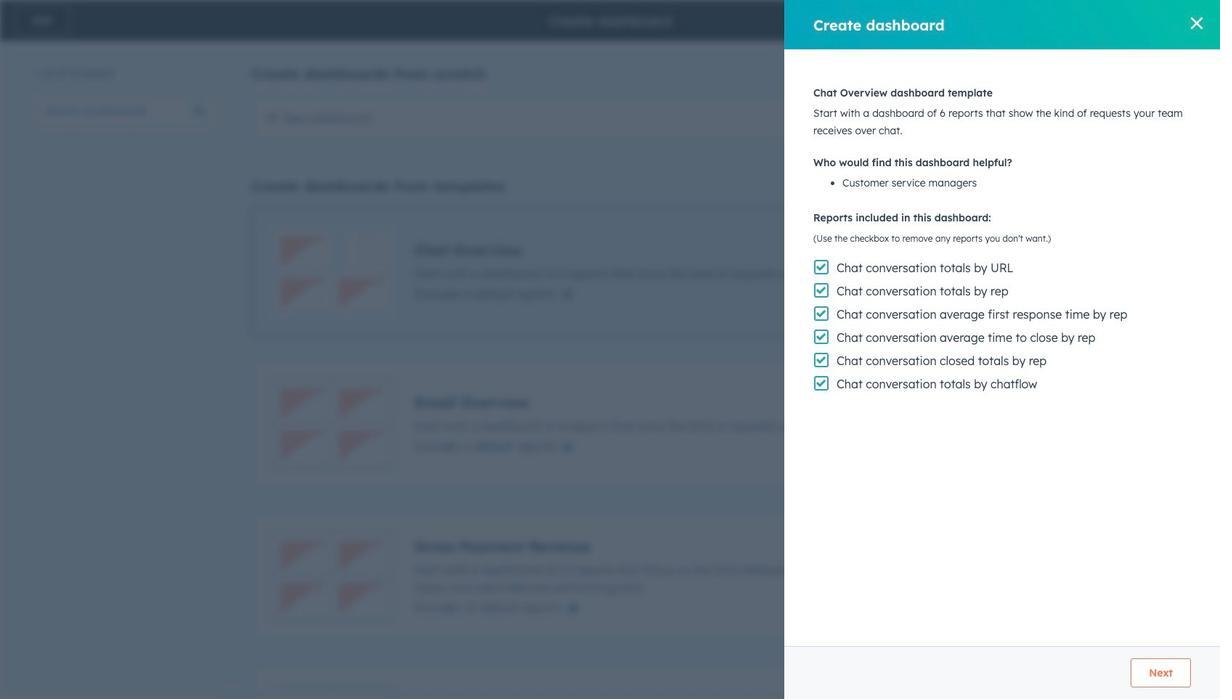 Task type: vqa. For each thing, say whether or not it's contained in the screenshot.
menu item
no



Task type: describe. For each thing, give the bounding box(es) containing it.
close image
[[1192, 17, 1203, 29]]



Task type: locate. For each thing, give the bounding box(es) containing it.
None checkbox
[[251, 207, 1175, 336]]

page section element
[[0, 0, 1221, 41]]

Search search field
[[35, 97, 217, 126]]

None checkbox
[[251, 94, 1175, 142], [251, 360, 1175, 489], [251, 512, 1175, 642], [251, 665, 1175, 700], [251, 94, 1175, 142], [251, 360, 1175, 489], [251, 512, 1175, 642], [251, 665, 1175, 700]]



